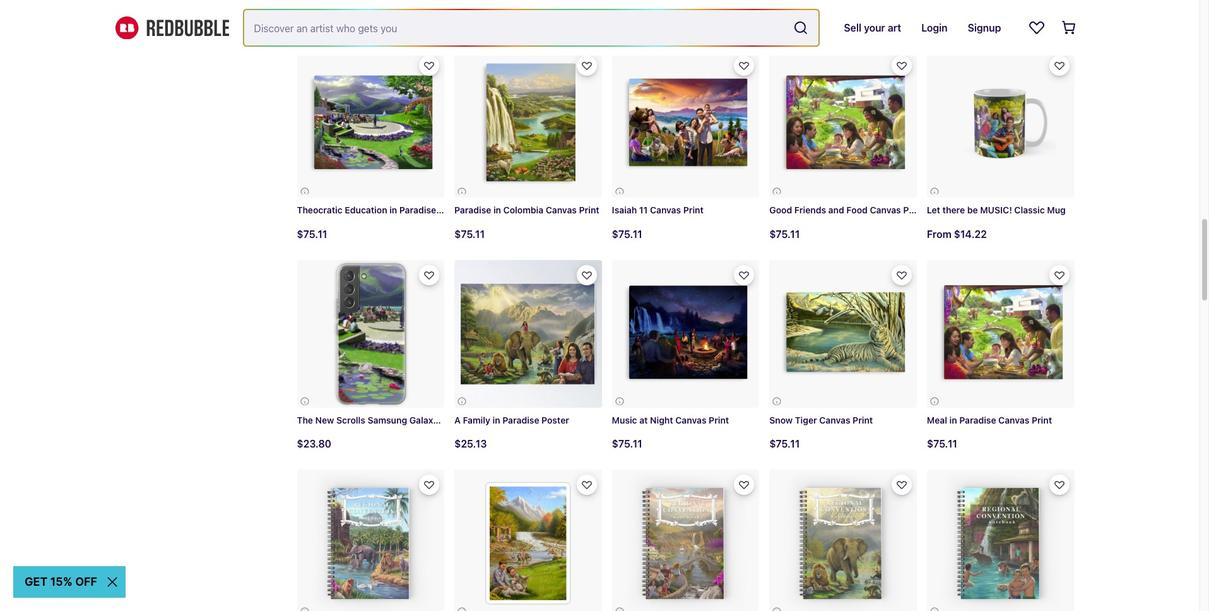 Task type: describe. For each thing, give the bounding box(es) containing it.
$75.11 for isaiah
[[612, 229, 643, 240]]

snow tiger canvas print
[[770, 415, 874, 425]]

scrolls
[[337, 415, 366, 425]]

education
[[345, 205, 388, 215]]

$25.13
[[455, 439, 487, 450]]

mug
[[1048, 205, 1066, 216]]

music at night canvas print
[[612, 415, 730, 425]]

$75.11 for snow
[[770, 439, 800, 450]]

meal in paradise canvas print
[[928, 415, 1053, 425]]

11
[[640, 205, 648, 216]]

meal
[[928, 415, 948, 425]]

at
[[640, 415, 648, 425]]

night
[[650, 415, 674, 425]]

tiger
[[796, 415, 818, 425]]

paradise right the education
[[400, 205, 436, 215]]

theocratic education in paradise canvas print
[[297, 205, 492, 215]]

theocratic education in paradise canvas print image
[[297, 50, 445, 198]]

Search term search field
[[244, 10, 789, 45]]

regional convention notebook- children in water spiral notebook image
[[928, 470, 1075, 611]]

let there be music! classic mug
[[928, 205, 1066, 216]]

friends
[[795, 205, 827, 215]]

paradise right 'meal'
[[960, 415, 997, 425]]

paradise in colombia canvas print image
[[455, 50, 602, 198]]

in right 'meal'
[[950, 415, 958, 425]]

colombia
[[504, 205, 544, 215]]

let there be music! classic mug image
[[928, 50, 1075, 198]]

$34.67
[[928, 15, 962, 26]]

music at night canvas print image
[[612, 260, 760, 408]]

theocratic
[[297, 205, 343, 215]]

spiral notebook 1 spiral notebook image
[[612, 470, 760, 611]]

there
[[943, 205, 966, 216]]

a family in paradise poster
[[455, 415, 570, 425]]

the
[[297, 415, 313, 425]]

galaxy
[[410, 415, 438, 425]]

paradise in colombia canvas print
[[455, 205, 600, 215]]

isaiah
[[612, 205, 637, 216]]

$34.67 link
[[928, 0, 1075, 40]]

good friends and food canvas print
[[770, 205, 924, 215]]

new
[[315, 415, 334, 425]]

music
[[612, 415, 638, 425]]



Task type: locate. For each thing, give the bounding box(es) containing it.
0 horizontal spatial $14.22
[[797, 15, 830, 26]]

isaiah 11 canvas print image
[[612, 50, 760, 198]]

a family in paradise poster image
[[455, 260, 602, 408]]

1 vertical spatial from
[[928, 229, 952, 240]]

good friends and food canvas print image
[[770, 50, 917, 198]]

redbubble logo image
[[115, 16, 229, 39]]

$75.11 for theocratic
[[297, 229, 327, 240]]

snow
[[770, 415, 793, 425]]

None field
[[244, 10, 819, 45]]

$75.11 for good
[[770, 229, 800, 240]]

in right the education
[[390, 205, 397, 215]]

paradise left colombia
[[455, 205, 492, 215]]

$56.72
[[297, 15, 331, 26]]

the new scrolls samsung galaxy soft case
[[297, 415, 482, 425]]

0 horizontal spatial from
[[770, 15, 795, 26]]

soft
[[441, 415, 459, 425]]

spiral notebook 2 spiral notebook image
[[770, 470, 917, 611]]

$14.22
[[797, 15, 830, 26], [955, 229, 988, 240]]

$75.11 down paradise in colombia canvas print
[[455, 229, 485, 240]]

a
[[455, 415, 461, 425]]

paradise
[[400, 205, 436, 215], [455, 205, 492, 215], [503, 415, 540, 425], [960, 415, 997, 425]]

be
[[968, 205, 979, 216]]

1 vertical spatial from $14.22
[[928, 229, 988, 240]]

meal in paradise canvas print image
[[928, 260, 1075, 408]]

food
[[847, 205, 868, 215]]

isaiah 11 canvas print
[[612, 205, 704, 216]]

$75.11 down music
[[612, 439, 643, 450]]

$75.11 for meal
[[928, 439, 958, 450]]

0 vertical spatial from $14.22
[[770, 15, 830, 26]]

wolf and lamb sticker image
[[455, 470, 602, 611]]

samsung
[[368, 415, 407, 425]]

$75.11 down isaiah
[[612, 229, 643, 240]]

0 horizontal spatial from $14.22
[[770, 15, 830, 26]]

poster
[[542, 415, 570, 425]]

$75.11 down 'meal'
[[928, 439, 958, 450]]

the new scrolls samsung galaxy soft case image
[[297, 260, 445, 408]]

from $14.22
[[770, 15, 830, 26], [928, 229, 988, 240]]

1 horizontal spatial $14.22
[[955, 229, 988, 240]]

1 vertical spatial $14.22
[[955, 229, 988, 240]]

$75.11 for paradise
[[455, 229, 485, 240]]

paradise left poster
[[503, 415, 540, 425]]

in left colombia
[[494, 205, 501, 215]]

$75.11
[[297, 229, 327, 240], [455, 229, 485, 240], [770, 229, 800, 240], [612, 229, 643, 240], [770, 439, 800, 450], [612, 439, 643, 450], [928, 439, 958, 450]]

family
[[463, 415, 491, 425]]

1 horizontal spatial from
[[928, 229, 952, 240]]

$75.11 down snow
[[770, 439, 800, 450]]

music!
[[981, 205, 1013, 216]]

classic
[[1015, 205, 1046, 216]]

good
[[770, 205, 793, 215]]

spiral notebook 3 spiral notebook image
[[297, 470, 445, 611]]

$75.11 down good
[[770, 229, 800, 240]]

1 horizontal spatial from $14.22
[[928, 229, 988, 240]]

$23.80
[[297, 439, 332, 450]]

let
[[928, 205, 941, 216]]

$56.72 link
[[297, 0, 445, 40]]

and
[[829, 205, 845, 215]]

print
[[472, 205, 492, 215], [579, 205, 600, 215], [904, 205, 924, 215], [684, 205, 704, 216], [853, 415, 874, 425], [709, 415, 730, 425], [1032, 415, 1053, 425]]

$75.11 down theocratic
[[297, 229, 327, 240]]

canvas
[[439, 205, 470, 215], [546, 205, 577, 215], [871, 205, 902, 215], [650, 205, 681, 216], [820, 415, 851, 425], [676, 415, 707, 425], [999, 415, 1030, 425]]

snow tiger canvas print image
[[770, 260, 917, 408]]

case
[[461, 415, 482, 425]]

0 vertical spatial $14.22
[[797, 15, 830, 26]]

from
[[770, 15, 795, 26], [928, 229, 952, 240]]

in right family
[[493, 415, 501, 425]]

0 vertical spatial from
[[770, 15, 795, 26]]

$75.11 for music
[[612, 439, 643, 450]]

in
[[390, 205, 397, 215], [494, 205, 501, 215], [493, 415, 501, 425], [950, 415, 958, 425]]



Task type: vqa. For each thing, say whether or not it's contained in the screenshot.


